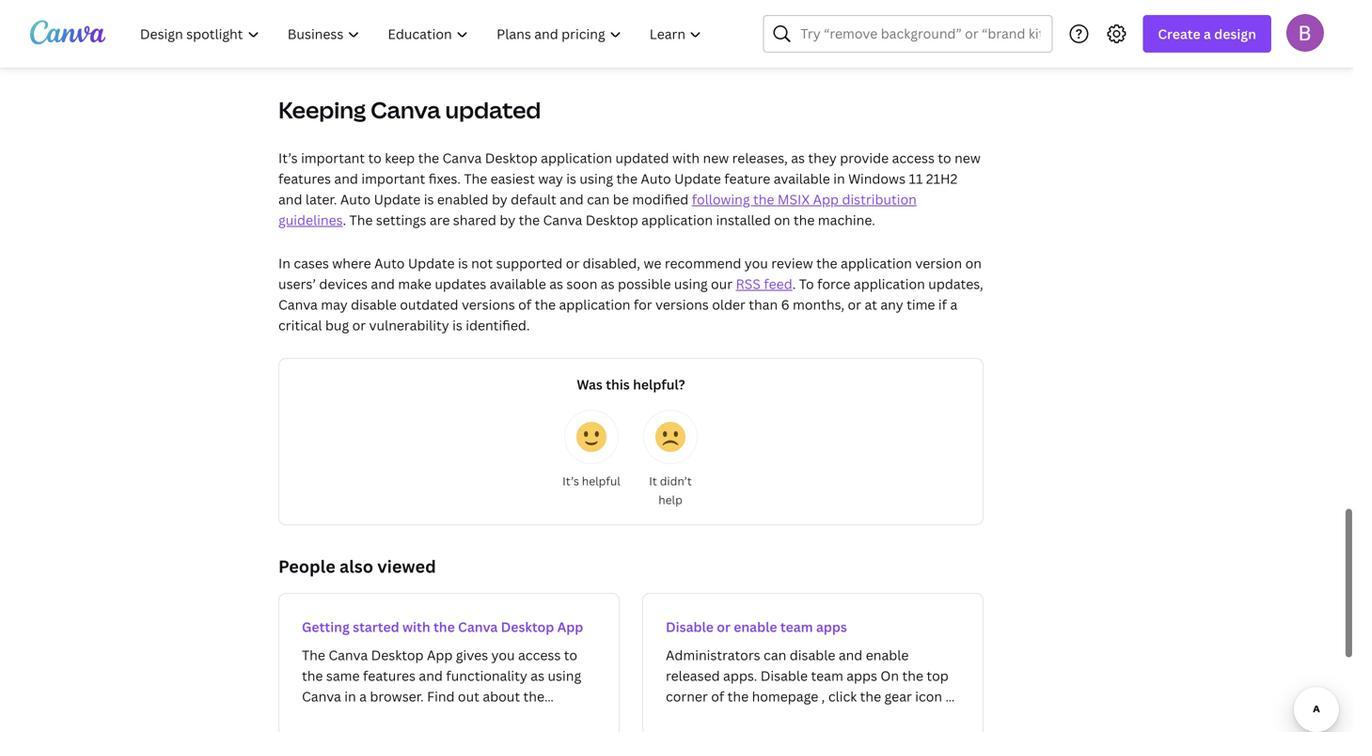 Task type: locate. For each thing, give the bounding box(es) containing it.
1 horizontal spatial app
[[813, 190, 839, 208]]

supported
[[496, 254, 563, 272]]

older
[[712, 296, 746, 314]]

a inside . to force application updates, canva may disable outdated versions of the application for versions older than 6 months, or at any time if a critical bug or vulnerability is identified.
[[950, 296, 958, 314]]

way
[[538, 170, 563, 188]]

getting started with the canva desktop app link
[[278, 594, 620, 733]]

or left at on the right top of page
[[848, 296, 862, 314]]

or up soon
[[566, 254, 580, 272]]

1 horizontal spatial as
[[601, 275, 615, 293]]

2 new from the left
[[955, 149, 981, 167]]

application
[[541, 149, 612, 167], [642, 211, 713, 229], [841, 254, 912, 272], [854, 275, 925, 293], [559, 296, 631, 314]]

1 vertical spatial app
[[557, 618, 583, 636]]

important down keep
[[361, 170, 425, 188]]

1 horizontal spatial using
[[674, 275, 708, 293]]

it's helpful
[[563, 474, 621, 489]]

. inside . to force application updates, canva may disable outdated versions of the application for versions older than 6 months, or at any time if a critical bug or vulnerability is identified.
[[793, 275, 796, 293]]

bug
[[325, 317, 349, 334]]

the down msix
[[794, 211, 815, 229]]

helpful
[[582, 474, 621, 489]]

versions
[[462, 296, 515, 314], [656, 296, 709, 314]]

the
[[418, 149, 439, 167], [617, 170, 638, 188], [753, 190, 775, 208], [519, 211, 540, 229], [794, 211, 815, 229], [817, 254, 838, 272], [535, 296, 556, 314], [434, 618, 455, 636]]

the
[[464, 170, 487, 188], [349, 211, 373, 229]]

with
[[672, 149, 700, 167], [403, 618, 430, 636]]

auto
[[641, 170, 671, 188], [340, 190, 371, 208], [374, 254, 405, 272]]

0 vertical spatial by
[[492, 190, 508, 208]]

desktop inside 'it's important to keep the canva desktop application updated with new releases, as they provide access to new features and important fixes. the easiest way is using the auto update feature available in windows 11 21h2 and later. auto update is enabled by default and can be modified'
[[485, 149, 538, 167]]

. up where at the left top of page
[[343, 211, 346, 229]]

2 vertical spatial desktop
[[501, 618, 554, 636]]

update up settings
[[374, 190, 421, 208]]

distribution
[[842, 190, 917, 208]]

using up can
[[580, 170, 613, 188]]

or inside in cases where auto update is not supported or disabled, we recommend you review the application version on users' devices and make updates available as soon as possible using our
[[566, 254, 580, 272]]

features
[[278, 170, 331, 188]]

we
[[644, 254, 662, 272]]

auto right later.
[[340, 190, 371, 208]]

the up fixes.
[[418, 149, 439, 167]]

0 vertical spatial updated
[[445, 95, 541, 125]]

1 vertical spatial the
[[349, 211, 373, 229]]

following the msix app distribution guidelines link
[[278, 190, 917, 229]]

force
[[817, 275, 851, 293]]

create a design
[[1158, 25, 1257, 43]]

as down disabled,
[[601, 275, 615, 293]]

0 horizontal spatial app
[[557, 618, 583, 636]]

0 vertical spatial auto
[[641, 170, 671, 188]]

installed
[[716, 211, 771, 229]]

it's up features
[[278, 149, 298, 167]]

0 vertical spatial desktop
[[485, 149, 538, 167]]

recommend
[[665, 254, 742, 272]]

update up "make"
[[408, 254, 455, 272]]

updated
[[445, 95, 541, 125], [616, 149, 669, 167]]

auto up "make"
[[374, 254, 405, 272]]

0 vertical spatial it's
[[278, 149, 298, 167]]

using down the recommend
[[674, 275, 708, 293]]

canva
[[371, 95, 441, 125], [443, 149, 482, 167], [543, 211, 583, 229], [278, 296, 318, 314], [458, 618, 498, 636]]

vulnerability
[[369, 317, 449, 334]]

0 horizontal spatial using
[[580, 170, 613, 188]]

new
[[703, 149, 729, 167], [955, 149, 981, 167]]

default
[[511, 190, 557, 208]]

0 horizontal spatial it's
[[278, 149, 298, 167]]

0 horizontal spatial with
[[403, 618, 430, 636]]

apps
[[816, 618, 847, 636]]

updates,
[[929, 275, 984, 293]]

0 horizontal spatial on
[[774, 211, 791, 229]]

0 horizontal spatial auto
[[340, 190, 371, 208]]

in
[[834, 170, 845, 188]]

. left to
[[793, 275, 796, 293]]

as left soon
[[550, 275, 563, 293]]

to left keep
[[368, 149, 382, 167]]

2 horizontal spatial as
[[791, 149, 805, 167]]

🙂 image
[[577, 422, 607, 452]]

updated up modified
[[616, 149, 669, 167]]

the left settings
[[349, 211, 373, 229]]

by right the 'shared'
[[500, 211, 516, 229]]

it's important to keep the canva desktop application updated with new releases, as they provide access to new features and important fixes. the easiest way is using the auto update feature available in windows 11 21h2 and later. auto update is enabled by default and can be modified
[[278, 149, 981, 208]]

by inside 'it's important to keep the canva desktop application updated with new releases, as they provide access to new features and important fixes. the easiest way is using the auto update feature available in windows 11 21h2 and later. auto update is enabled by default and can be modified'
[[492, 190, 508, 208]]

1 horizontal spatial to
[[938, 149, 952, 167]]

0 horizontal spatial the
[[349, 211, 373, 229]]

application up at on the right top of page
[[841, 254, 912, 272]]

1 versions from the left
[[462, 296, 515, 314]]

0 horizontal spatial updated
[[445, 95, 541, 125]]

not
[[471, 254, 493, 272]]

a left design
[[1204, 25, 1211, 43]]

the up enabled
[[464, 170, 487, 188]]

on up 'updates,'
[[966, 254, 982, 272]]

0 vertical spatial a
[[1204, 25, 1211, 43]]

1 vertical spatial a
[[950, 296, 958, 314]]

1 horizontal spatial updated
[[616, 149, 669, 167]]

you
[[745, 254, 768, 272]]

1 vertical spatial available
[[490, 275, 546, 293]]

0 vertical spatial important
[[301, 149, 365, 167]]

is
[[567, 170, 577, 188], [424, 190, 434, 208], [458, 254, 468, 272], [453, 317, 463, 334]]

0 vertical spatial using
[[580, 170, 613, 188]]

on
[[774, 211, 791, 229], [966, 254, 982, 272]]

the right started
[[434, 618, 455, 636]]

and down features
[[278, 190, 302, 208]]

1 vertical spatial updated
[[616, 149, 669, 167]]

is right way
[[567, 170, 577, 188]]

available
[[774, 170, 830, 188], [490, 275, 546, 293]]

as inside 'it's important to keep the canva desktop application updated with new releases, as they provide access to new features and important fixes. the easiest way is using the auto update feature available in windows 11 21h2 and later. auto update is enabled by default and can be modified'
[[791, 149, 805, 167]]

.
[[343, 211, 346, 229], [793, 275, 796, 293]]

1 vertical spatial .
[[793, 275, 796, 293]]

feed
[[764, 275, 793, 293]]

was
[[577, 376, 603, 394]]

the up force
[[817, 254, 838, 272]]

0 vertical spatial available
[[774, 170, 830, 188]]

update
[[675, 170, 721, 188], [374, 190, 421, 208], [408, 254, 455, 272]]

by
[[492, 190, 508, 208], [500, 211, 516, 229]]

important
[[301, 149, 365, 167], [361, 170, 425, 188]]

and up disable
[[371, 275, 395, 293]]

is up "are"
[[424, 190, 434, 208]]

1 horizontal spatial a
[[1204, 25, 1211, 43]]

1 horizontal spatial new
[[955, 149, 981, 167]]

1 vertical spatial using
[[674, 275, 708, 293]]

1 horizontal spatial available
[[774, 170, 830, 188]]

1 vertical spatial update
[[374, 190, 421, 208]]

following
[[692, 190, 750, 208]]

easiest
[[491, 170, 535, 188]]

the down feature
[[753, 190, 775, 208]]

the inside 'it's important to keep the canva desktop application updated with new releases, as they provide access to new features and important fixes. the easiest way is using the auto update feature available in windows 11 21h2 and later. auto update is enabled by default and can be modified'
[[464, 170, 487, 188]]

with right started
[[403, 618, 430, 636]]

team
[[781, 618, 813, 636]]

0 vertical spatial on
[[774, 211, 791, 229]]

1 vertical spatial it's
[[563, 474, 579, 489]]

viewed
[[377, 555, 436, 578]]

disable
[[666, 618, 714, 636]]

available inside 'it's important to keep the canva desktop application updated with new releases, as they provide access to new features and important fixes. the easiest way is using the auto update feature available in windows 11 21h2 and later. auto update is enabled by default and can be modified'
[[774, 170, 830, 188]]

update up following
[[675, 170, 721, 188]]

it's for it's important to keep the canva desktop application updated with new releases, as they provide access to new features and important fixes. the easiest way is using the auto update feature available in windows 11 21h2 and later. auto update is enabled by default and can be modified
[[278, 149, 298, 167]]

it didn't help
[[649, 474, 692, 508]]

0 vertical spatial with
[[672, 149, 700, 167]]

it's
[[278, 149, 298, 167], [563, 474, 579, 489]]

and up later.
[[334, 170, 358, 188]]

1 horizontal spatial auto
[[374, 254, 405, 272]]

0 horizontal spatial to
[[368, 149, 382, 167]]

it's inside 'it's important to keep the canva desktop application updated with new releases, as they provide access to new features and important fixes. the easiest way is using the auto update feature available in windows 11 21h2 and later. auto update is enabled by default and can be modified'
[[278, 149, 298, 167]]

they
[[808, 149, 837, 167]]

as
[[791, 149, 805, 167], [550, 275, 563, 293], [601, 275, 615, 293]]

application up way
[[541, 149, 612, 167]]

available up msix
[[774, 170, 830, 188]]

or left enable
[[717, 618, 731, 636]]

2 vertical spatial auto
[[374, 254, 405, 272]]

top level navigation element
[[128, 15, 718, 53]]

are
[[430, 211, 450, 229]]

it
[[649, 474, 657, 489]]

guidelines
[[278, 211, 343, 229]]

is left not in the top of the page
[[458, 254, 468, 272]]

app inside following the msix app distribution guidelines
[[813, 190, 839, 208]]

months,
[[793, 296, 845, 314]]

versions right for
[[656, 296, 709, 314]]

provide
[[840, 149, 889, 167]]

or right bug
[[352, 317, 366, 334]]

canva inside . to force application updates, canva may disable outdated versions of the application for versions older than 6 months, or at any time if a critical bug or vulnerability is identified.
[[278, 296, 318, 314]]

. the settings are shared by the canva desktop application installed on the machine.
[[343, 211, 876, 229]]

0 vertical spatial the
[[464, 170, 487, 188]]

0 vertical spatial .
[[343, 211, 346, 229]]

the right of
[[535, 296, 556, 314]]

1 horizontal spatial it's
[[563, 474, 579, 489]]

later.
[[306, 190, 337, 208]]

auto up modified
[[641, 170, 671, 188]]

or
[[566, 254, 580, 272], [848, 296, 862, 314], [352, 317, 366, 334], [717, 618, 731, 636]]

0 horizontal spatial available
[[490, 275, 546, 293]]

is down outdated
[[453, 317, 463, 334]]

versions up identified.
[[462, 296, 515, 314]]

1 horizontal spatial with
[[672, 149, 700, 167]]

1 vertical spatial on
[[966, 254, 982, 272]]

to up the 21h2
[[938, 149, 952, 167]]

with up modified
[[672, 149, 700, 167]]

auto inside in cases where auto update is not supported or disabled, we recommend you review the application version on users' devices and make updates available as soon as possible using our
[[374, 254, 405, 272]]

2 vertical spatial update
[[408, 254, 455, 272]]

application down modified
[[642, 211, 713, 229]]

0 vertical spatial app
[[813, 190, 839, 208]]

or inside disable or enable team apps link
[[717, 618, 731, 636]]

our
[[711, 275, 733, 293]]

it's left helpful
[[563, 474, 579, 489]]

using
[[580, 170, 613, 188], [674, 275, 708, 293]]

0 horizontal spatial a
[[950, 296, 958, 314]]

2 horizontal spatial auto
[[641, 170, 671, 188]]

0 horizontal spatial versions
[[462, 296, 515, 314]]

available up of
[[490, 275, 546, 293]]

this
[[606, 376, 630, 394]]

a right the "if" on the right top of page
[[950, 296, 958, 314]]

settings
[[376, 211, 427, 229]]

as left they
[[791, 149, 805, 167]]

0 horizontal spatial new
[[703, 149, 729, 167]]

1 horizontal spatial on
[[966, 254, 982, 272]]

important up features
[[301, 149, 365, 167]]

new up feature
[[703, 149, 729, 167]]

by down 'easiest'
[[492, 190, 508, 208]]

1 vertical spatial important
[[361, 170, 425, 188]]

app
[[813, 190, 839, 208], [557, 618, 583, 636]]

application up any
[[854, 275, 925, 293]]

on down msix
[[774, 211, 791, 229]]

helpful?
[[633, 376, 685, 394]]

to
[[799, 275, 814, 293]]

1 horizontal spatial .
[[793, 275, 796, 293]]

application inside 'it's important to keep the canva desktop application updated with new releases, as they provide access to new features and important fixes. the easiest way is using the auto update feature available in windows 11 21h2 and later. auto update is enabled by default and can be modified'
[[541, 149, 612, 167]]

disable or enable team apps link
[[642, 594, 984, 733]]

updated up 'easiest'
[[445, 95, 541, 125]]

1 horizontal spatial the
[[464, 170, 487, 188]]

desktop
[[485, 149, 538, 167], [586, 211, 638, 229], [501, 618, 554, 636]]

0 horizontal spatial .
[[343, 211, 346, 229]]

1 horizontal spatial versions
[[656, 296, 709, 314]]

1 vertical spatial by
[[500, 211, 516, 229]]

new up the 21h2
[[955, 149, 981, 167]]



Task type: describe. For each thing, give the bounding box(es) containing it.
fixes.
[[429, 170, 461, 188]]

1 vertical spatial auto
[[340, 190, 371, 208]]

users'
[[278, 275, 316, 293]]

. to force application updates, canva may disable outdated versions of the application for versions older than 6 months, or at any time if a critical bug or vulnerability is identified.
[[278, 275, 984, 334]]

with inside 'it's important to keep the canva desktop application updated with new releases, as they provide access to new features and important fixes. the easiest way is using the auto update feature available in windows 11 21h2 and later. auto update is enabled by default and can be modified'
[[672, 149, 700, 167]]

application inside in cases where auto update is not supported or disabled, we recommend you review the application version on users' devices and make updates available as soon as possible using our
[[841, 254, 912, 272]]

and inside in cases where auto update is not supported or disabled, we recommend you review the application version on users' devices and make updates available as soon as possible using our
[[371, 275, 395, 293]]

soon
[[567, 275, 598, 293]]

following the msix app distribution guidelines
[[278, 190, 917, 229]]

😔 image
[[656, 422, 686, 452]]

getting
[[302, 618, 350, 636]]

on inside in cases where auto update is not supported or disabled, we recommend you review the application version on users' devices and make updates available as soon as possible using our
[[966, 254, 982, 272]]

feature
[[725, 170, 771, 188]]

. for to
[[793, 275, 796, 293]]

1 new from the left
[[703, 149, 729, 167]]

2 to from the left
[[938, 149, 952, 167]]

machine.
[[818, 211, 876, 229]]

disable
[[351, 296, 397, 314]]

critical
[[278, 317, 322, 334]]

review
[[772, 254, 813, 272]]

outdated
[[400, 296, 459, 314]]

design
[[1215, 25, 1257, 43]]

the inside . to force application updates, canva may disable outdated versions of the application for versions older than 6 months, or at any time if a critical bug or vulnerability is identified.
[[535, 296, 556, 314]]

create a design button
[[1143, 15, 1272, 53]]

windows
[[848, 170, 906, 188]]

the up be
[[617, 170, 638, 188]]

. for the
[[343, 211, 346, 229]]

rss
[[736, 275, 761, 293]]

than
[[749, 296, 778, 314]]

shared
[[453, 211, 497, 229]]

also
[[340, 555, 373, 578]]

was this helpful?
[[577, 376, 685, 394]]

releases,
[[732, 149, 788, 167]]

getting started with the canva desktop app
[[302, 618, 583, 636]]

using inside 'it's important to keep the canva desktop application updated with new releases, as they provide access to new features and important fixes. the easiest way is using the auto update feature available in windows 11 21h2 and later. auto update is enabled by default and can be modified'
[[580, 170, 613, 188]]

in cases where auto update is not supported or disabled, we recommend you review the application version on users' devices and make updates available as soon as possible using our
[[278, 254, 982, 293]]

keeping
[[278, 95, 366, 125]]

at
[[865, 296, 877, 314]]

0 horizontal spatial as
[[550, 275, 563, 293]]

possible
[[618, 275, 671, 293]]

started
[[353, 618, 399, 636]]

identified.
[[466, 317, 530, 334]]

devices
[[319, 275, 368, 293]]

updates
[[435, 275, 487, 293]]

keeping canva updated
[[278, 95, 541, 125]]

rss feed link
[[736, 275, 793, 293]]

cases
[[294, 254, 329, 272]]

0 vertical spatial update
[[675, 170, 721, 188]]

1 vertical spatial desktop
[[586, 211, 638, 229]]

may
[[321, 296, 348, 314]]

it's for it's helpful
[[563, 474, 579, 489]]

for
[[634, 296, 652, 314]]

any
[[881, 296, 904, 314]]

2 versions from the left
[[656, 296, 709, 314]]

create
[[1158, 25, 1201, 43]]

time
[[907, 296, 935, 314]]

version
[[916, 254, 962, 272]]

bob builder image
[[1287, 14, 1324, 51]]

available inside in cases where auto update is not supported or disabled, we recommend you review the application version on users' devices and make updates available as soon as possible using our
[[490, 275, 546, 293]]

and left can
[[560, 190, 584, 208]]

msix
[[778, 190, 810, 208]]

rss feed
[[736, 275, 793, 293]]

disabled,
[[583, 254, 641, 272]]

is inside . to force application updates, canva may disable outdated versions of the application for versions older than 6 months, or at any time if a critical bug or vulnerability is identified.
[[453, 317, 463, 334]]

didn't
[[660, 474, 692, 489]]

updated inside 'it's important to keep the canva desktop application updated with new releases, as they provide access to new features and important fixes. the easiest way is using the auto update feature available in windows 11 21h2 and later. auto update is enabled by default and can be modified'
[[616, 149, 669, 167]]

the down default
[[519, 211, 540, 229]]

disable or enable team apps
[[666, 618, 847, 636]]

the inside following the msix app distribution guidelines
[[753, 190, 775, 208]]

canva inside 'it's important to keep the canva desktop application updated with new releases, as they provide access to new features and important fixes. the easiest way is using the auto update feature available in windows 11 21h2 and later. auto update is enabled by default and can be modified'
[[443, 149, 482, 167]]

keep
[[385, 149, 415, 167]]

if
[[939, 296, 947, 314]]

enabled
[[437, 190, 489, 208]]

a inside dropdown button
[[1204, 25, 1211, 43]]

is inside in cases where auto update is not supported or disabled, we recommend you review the application version on users' devices and make updates available as soon as possible using our
[[458, 254, 468, 272]]

of
[[518, 296, 532, 314]]

11
[[909, 170, 923, 188]]

make
[[398, 275, 432, 293]]

access
[[892, 149, 935, 167]]

in
[[278, 254, 291, 272]]

update inside in cases where auto update is not supported or disabled, we recommend you review the application version on users' devices and make updates available as soon as possible using our
[[408, 254, 455, 272]]

application down soon
[[559, 296, 631, 314]]

using inside in cases where auto update is not supported or disabled, we recommend you review the application version on users' devices and make updates available as soon as possible using our
[[674, 275, 708, 293]]

1 to from the left
[[368, 149, 382, 167]]

enable
[[734, 618, 777, 636]]

where
[[332, 254, 371, 272]]

Try "remove background" or "brand kit" search field
[[801, 16, 1041, 52]]

6
[[781, 296, 790, 314]]

people
[[278, 555, 336, 578]]

the inside in cases where auto update is not supported or disabled, we recommend you review the application version on users' devices and make updates available as soon as possible using our
[[817, 254, 838, 272]]

help
[[659, 492, 683, 508]]

modified
[[632, 190, 689, 208]]

be
[[613, 190, 629, 208]]

1 vertical spatial with
[[403, 618, 430, 636]]

people also viewed
[[278, 555, 436, 578]]



Task type: vqa. For each thing, say whether or not it's contained in the screenshot.
devices
yes



